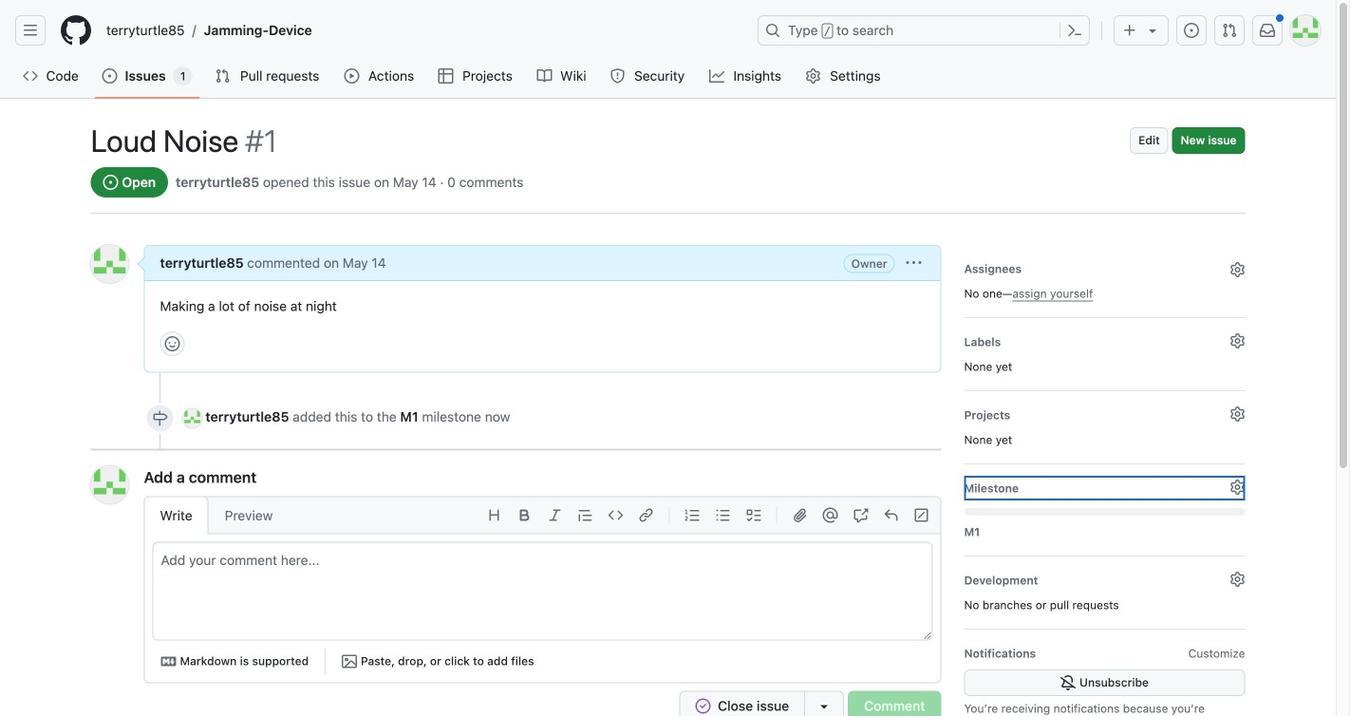 Task type: vqa. For each thing, say whether or not it's contained in the screenshot.
"add a comment" Tab List
yes



Task type: describe. For each thing, give the bounding box(es) containing it.
add or remove reactions element
[[160, 331, 185, 356]]

gear image for link issues element at bottom
[[1231, 572, 1246, 587]]

inbox image
[[1260, 23, 1276, 38]]

select assignees element
[[965, 256, 1246, 302]]

select milestones element
[[965, 476, 1246, 540]]

issue closed image
[[696, 699, 711, 714]]

1 horizontal spatial @terryturtle85 image
[[183, 409, 202, 428]]

shield image
[[610, 68, 625, 84]]

link issues element
[[965, 568, 1246, 614]]

status: open image
[[103, 175, 118, 190]]

select projects element
[[965, 403, 1246, 448]]

gear image for select projects element
[[1231, 407, 1246, 422]]

triangle down image
[[1146, 23, 1161, 38]]

issue opened image
[[1184, 23, 1200, 38]]

show options image
[[907, 256, 922, 271]]

issue opened image
[[102, 68, 117, 84]]

command palette image
[[1068, 23, 1083, 38]]

book image
[[537, 68, 552, 84]]



Task type: locate. For each thing, give the bounding box(es) containing it.
@terryturtle85 image right milestone icon
[[183, 409, 202, 428]]

git pull request image
[[1222, 23, 1238, 38]]

add a comment tab list
[[144, 496, 289, 534]]

git pull request image
[[215, 68, 230, 84]]

0 vertical spatial gear image
[[1231, 407, 1246, 422]]

play image
[[344, 68, 360, 84]]

1 vertical spatial gear image
[[1231, 572, 1246, 587]]

0 vertical spatial @terryturtle85 image
[[91, 245, 129, 283]]

add or remove reactions image
[[165, 336, 180, 351]]

bell slash image
[[1061, 675, 1076, 691]]

@terryturtle85 image
[[91, 466, 129, 504]]

@terryturtle85 image down status: open image
[[91, 245, 129, 283]]

1 gear image from the top
[[1231, 407, 1246, 422]]

code image
[[23, 68, 38, 84]]

@terryturtle85 image
[[91, 245, 129, 283], [183, 409, 202, 428]]

2 gear image from the top
[[1231, 572, 1246, 587]]

  text field
[[153, 543, 932, 640]]

gear image
[[1231, 407, 1246, 422], [1231, 572, 1246, 587]]

gear image
[[806, 68, 821, 84], [1231, 262, 1246, 277], [1231, 333, 1246, 349], [1231, 480, 1246, 495]]

gear image inside the select assignees element
[[1231, 262, 1246, 277]]

list
[[99, 15, 747, 46]]

gear image inside select milestones element
[[1231, 480, 1246, 495]]

0 horizontal spatial @terryturtle85 image
[[91, 245, 129, 283]]

table image
[[438, 68, 454, 84]]

gear image inside select projects element
[[1231, 407, 1246, 422]]

graph image
[[709, 68, 725, 84]]

homepage image
[[61, 15, 91, 46]]

banner
[[0, 0, 1336, 99]]

milestone image
[[152, 411, 168, 426]]

image image
[[342, 654, 357, 669]]

gear image inside link issues element
[[1231, 572, 1246, 587]]

1 vertical spatial @terryturtle85 image
[[183, 409, 202, 428]]

tab panel
[[145, 542, 941, 682]]

markdown image
[[161, 654, 176, 669]]



